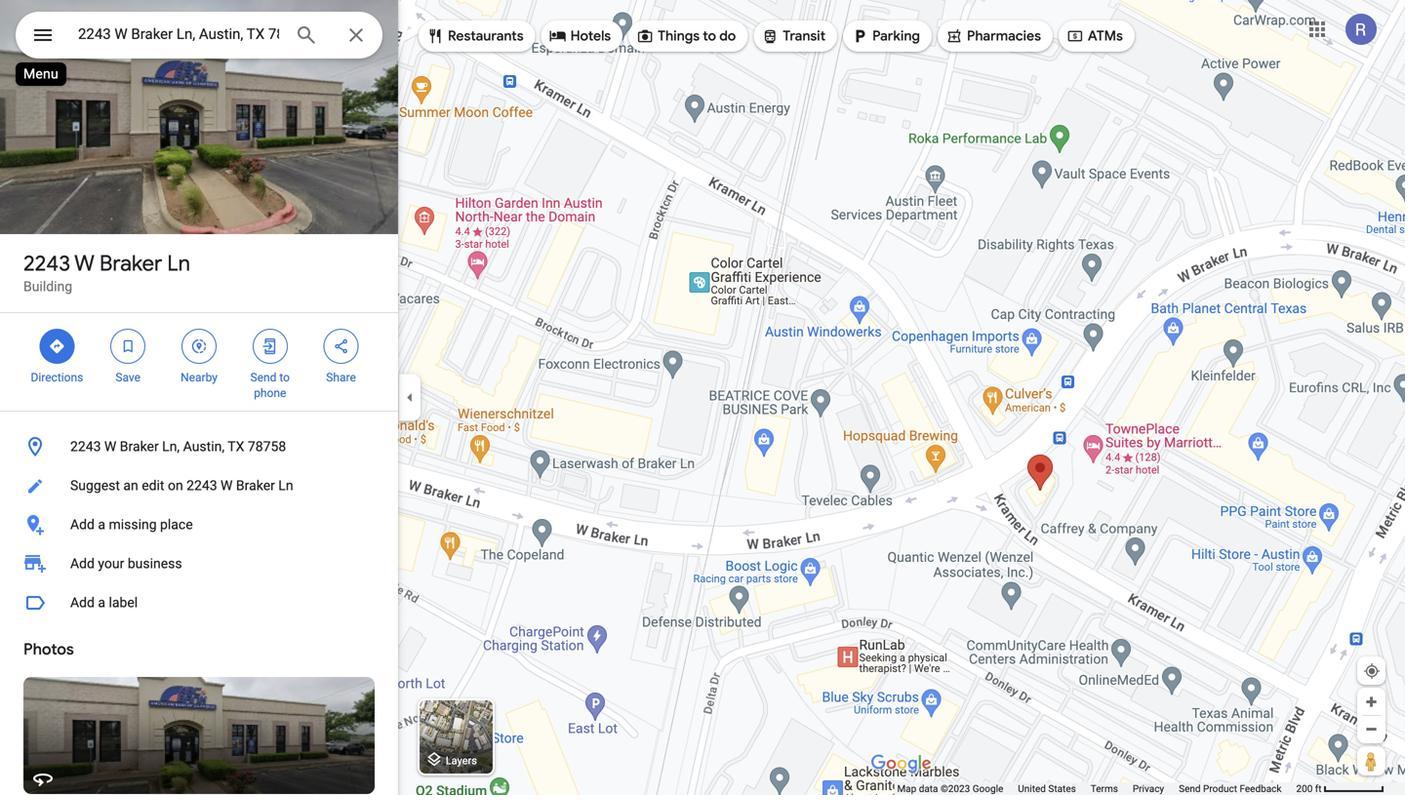 Task type: describe. For each thing, give the bounding box(es) containing it.
add your business link
[[0, 544, 398, 583]]

to inside send to phone
[[279, 371, 290, 384]]

add your business
[[70, 556, 182, 572]]

w inside "button"
[[221, 478, 233, 494]]


[[636, 25, 654, 47]]

200 ft
[[1296, 783, 1322, 795]]


[[48, 336, 66, 357]]

add for add a label
[[70, 595, 95, 611]]

2243 w braker ln main content
[[0, 0, 398, 795]]

add a label button
[[0, 583, 398, 623]]

add a label
[[70, 595, 138, 611]]

add a missing place button
[[0, 505, 398, 544]]


[[1066, 25, 1084, 47]]

 button
[[16, 12, 70, 62]]

2243 W Braker Ln, Austin, TX 78758 field
[[16, 12, 382, 59]]

nearby
[[181, 371, 218, 384]]

ft
[[1315, 783, 1322, 795]]

directions
[[31, 371, 83, 384]]

privacy button
[[1133, 783, 1164, 795]]

phone
[[254, 386, 286, 400]]

terms button
[[1091, 783, 1118, 795]]

w for ln
[[74, 250, 95, 277]]

do
[[719, 27, 736, 45]]

braker for ln,
[[120, 439, 159, 455]]

 pharmacies
[[945, 25, 1041, 47]]


[[190, 336, 208, 357]]

w for ln,
[[104, 439, 116, 455]]

send product feedback
[[1179, 783, 1282, 795]]

suggest an edit on 2243 w braker ln button
[[0, 466, 398, 505]]


[[261, 336, 279, 357]]

united states
[[1018, 783, 1076, 795]]

an
[[123, 478, 138, 494]]


[[426, 25, 444, 47]]

collapse side panel image
[[399, 387, 421, 408]]

place
[[160, 517, 193, 533]]

share
[[326, 371, 356, 384]]

show street view coverage image
[[1357, 746, 1386, 776]]

map data ©2023 google
[[897, 783, 1003, 795]]

business
[[128, 556, 182, 572]]

 transit
[[761, 25, 826, 47]]

ln,
[[162, 439, 180, 455]]

78758
[[248, 439, 286, 455]]


[[851, 25, 868, 47]]

2243 inside "button"
[[186, 478, 217, 494]]

2243 for ln
[[23, 250, 70, 277]]

add a missing place
[[70, 517, 193, 533]]

edit
[[142, 478, 164, 494]]

pharmacies
[[967, 27, 1041, 45]]

austin,
[[183, 439, 224, 455]]

parking
[[872, 27, 920, 45]]


[[31, 21, 55, 49]]

 atms
[[1066, 25, 1123, 47]]



Task type: locate. For each thing, give the bounding box(es) containing it.
1 vertical spatial a
[[98, 595, 105, 611]]

send to phone
[[250, 371, 290, 400]]

a for missing
[[98, 517, 105, 533]]

feedback
[[1240, 783, 1282, 795]]

0 horizontal spatial w
[[74, 250, 95, 277]]

0 vertical spatial ln
[[167, 250, 190, 277]]


[[332, 336, 350, 357]]

add for add a missing place
[[70, 517, 95, 533]]

braker inside 2243 w braker ln, austin, tx 78758 button
[[120, 439, 159, 455]]

200 ft button
[[1296, 783, 1385, 795]]

 hotels
[[549, 25, 611, 47]]

1 horizontal spatial 2243
[[70, 439, 101, 455]]

on
[[168, 478, 183, 494]]

1 vertical spatial 2243
[[70, 439, 101, 455]]

2243 for ln,
[[70, 439, 101, 455]]

to
[[703, 27, 716, 45], [279, 371, 290, 384]]

 parking
[[851, 25, 920, 47]]

2 add from the top
[[70, 556, 95, 572]]

1 vertical spatial ln
[[278, 478, 293, 494]]

transit
[[783, 27, 826, 45]]

braker down 78758
[[236, 478, 275, 494]]

send up phone
[[250, 371, 277, 384]]

1 a from the top
[[98, 517, 105, 533]]

0 horizontal spatial ln
[[167, 250, 190, 277]]

send product feedback button
[[1179, 783, 1282, 795]]

states
[[1048, 783, 1076, 795]]

2 vertical spatial w
[[221, 478, 233, 494]]

©2023
[[941, 783, 970, 795]]

things
[[658, 27, 700, 45]]

united
[[1018, 783, 1046, 795]]

2243 w braker ln building
[[23, 250, 190, 295]]

2243 inside button
[[70, 439, 101, 455]]

none field inside 2243 w braker ln, austin, tx 78758 field
[[78, 22, 279, 46]]

1 horizontal spatial ln
[[278, 478, 293, 494]]

0 vertical spatial braker
[[100, 250, 162, 277]]

2243 w braker ln, austin, tx 78758
[[70, 439, 286, 455]]

2243
[[23, 250, 70, 277], [70, 439, 101, 455], [186, 478, 217, 494]]

send left the product
[[1179, 783, 1201, 795]]

zoom in image
[[1364, 695, 1379, 709]]

2 vertical spatial add
[[70, 595, 95, 611]]


[[119, 336, 137, 357]]

2243 inside 2243 w braker ln building
[[23, 250, 70, 277]]

send inside send to phone
[[250, 371, 277, 384]]

 search field
[[16, 12, 382, 62]]

1 vertical spatial braker
[[120, 439, 159, 455]]

ln inside 2243 w braker ln building
[[167, 250, 190, 277]]

add inside add your business link
[[70, 556, 95, 572]]

a left label
[[98, 595, 105, 611]]

ln inside "button"
[[278, 478, 293, 494]]

2243 right on
[[186, 478, 217, 494]]

w
[[74, 250, 95, 277], [104, 439, 116, 455], [221, 478, 233, 494]]

2 vertical spatial braker
[[236, 478, 275, 494]]

2243 up building
[[23, 250, 70, 277]]

 things to do
[[636, 25, 736, 47]]

label
[[109, 595, 138, 611]]

google maps element
[[0, 0, 1405, 795]]

data
[[919, 783, 938, 795]]

1 vertical spatial send
[[1179, 783, 1201, 795]]

0 horizontal spatial to
[[279, 371, 290, 384]]

add inside add a label button
[[70, 595, 95, 611]]

add down suggest
[[70, 517, 95, 533]]

0 horizontal spatial send
[[250, 371, 277, 384]]

layers
[[446, 755, 477, 767]]

your
[[98, 556, 124, 572]]

1 horizontal spatial w
[[104, 439, 116, 455]]

2 a from the top
[[98, 595, 105, 611]]

tx
[[228, 439, 244, 455]]

2 horizontal spatial w
[[221, 478, 233, 494]]

0 vertical spatial a
[[98, 517, 105, 533]]

0 vertical spatial send
[[250, 371, 277, 384]]

braker inside 2243 w braker ln building
[[100, 250, 162, 277]]

a left missing
[[98, 517, 105, 533]]

2 vertical spatial 2243
[[186, 478, 217, 494]]

send for send product feedback
[[1179, 783, 1201, 795]]

add inside add a missing place button
[[70, 517, 95, 533]]

send
[[250, 371, 277, 384], [1179, 783, 1201, 795]]

0 vertical spatial 2243
[[23, 250, 70, 277]]

atms
[[1088, 27, 1123, 45]]

suggest an edit on 2243 w braker ln
[[70, 478, 293, 494]]

missing
[[109, 517, 157, 533]]

terms
[[1091, 783, 1118, 795]]

1 vertical spatial add
[[70, 556, 95, 572]]

add left label
[[70, 595, 95, 611]]

1 add from the top
[[70, 517, 95, 533]]

1 vertical spatial w
[[104, 439, 116, 455]]

a for label
[[98, 595, 105, 611]]

0 horizontal spatial 2243
[[23, 250, 70, 277]]

None field
[[78, 22, 279, 46]]


[[549, 25, 567, 47]]

map
[[897, 783, 916, 795]]

braker up 
[[100, 250, 162, 277]]

a
[[98, 517, 105, 533], [98, 595, 105, 611]]

google
[[973, 783, 1003, 795]]

restaurants
[[448, 27, 524, 45]]

braker left ln,
[[120, 439, 159, 455]]

footer inside google maps element
[[897, 783, 1296, 795]]

to up phone
[[279, 371, 290, 384]]

to inside the " things to do"
[[703, 27, 716, 45]]

show your location image
[[1363, 663, 1381, 680]]

2243 up suggest
[[70, 439, 101, 455]]

footer
[[897, 783, 1296, 795]]

photos
[[23, 640, 74, 660]]

200
[[1296, 783, 1313, 795]]

2243 w braker ln, austin, tx 78758 button
[[0, 427, 398, 466]]

braker for ln
[[100, 250, 162, 277]]

suggest
[[70, 478, 120, 494]]

0 vertical spatial w
[[74, 250, 95, 277]]

actions for 2243 w braker ln region
[[0, 313, 398, 411]]


[[945, 25, 963, 47]]

2 horizontal spatial 2243
[[186, 478, 217, 494]]

save
[[115, 371, 141, 384]]

send inside button
[[1179, 783, 1201, 795]]

privacy
[[1133, 783, 1164, 795]]

 restaurants
[[426, 25, 524, 47]]

product
[[1203, 783, 1237, 795]]

add
[[70, 517, 95, 533], [70, 556, 95, 572], [70, 595, 95, 611]]

w inside button
[[104, 439, 116, 455]]

0 vertical spatial add
[[70, 517, 95, 533]]

1 horizontal spatial send
[[1179, 783, 1201, 795]]


[[761, 25, 779, 47]]

w inside 2243 w braker ln building
[[74, 250, 95, 277]]

1 vertical spatial to
[[279, 371, 290, 384]]

1 horizontal spatial to
[[703, 27, 716, 45]]

zoom out image
[[1364, 722, 1379, 737]]

google account: ruby anderson  
(rubyanndersson@gmail.com) image
[[1346, 14, 1377, 45]]

ln
[[167, 250, 190, 277], [278, 478, 293, 494]]

3 add from the top
[[70, 595, 95, 611]]

footer containing map data ©2023 google
[[897, 783, 1296, 795]]

to left do
[[703, 27, 716, 45]]

united states button
[[1018, 783, 1076, 795]]

send for send to phone
[[250, 371, 277, 384]]

0 vertical spatial to
[[703, 27, 716, 45]]

hotels
[[570, 27, 611, 45]]

add left your
[[70, 556, 95, 572]]

braker inside suggest an edit on 2243 w braker ln "button"
[[236, 478, 275, 494]]

add for add your business
[[70, 556, 95, 572]]

building
[[23, 279, 72, 295]]

braker
[[100, 250, 162, 277], [120, 439, 159, 455], [236, 478, 275, 494]]



Task type: vqa. For each thing, say whether or not it's contained in the screenshot.


